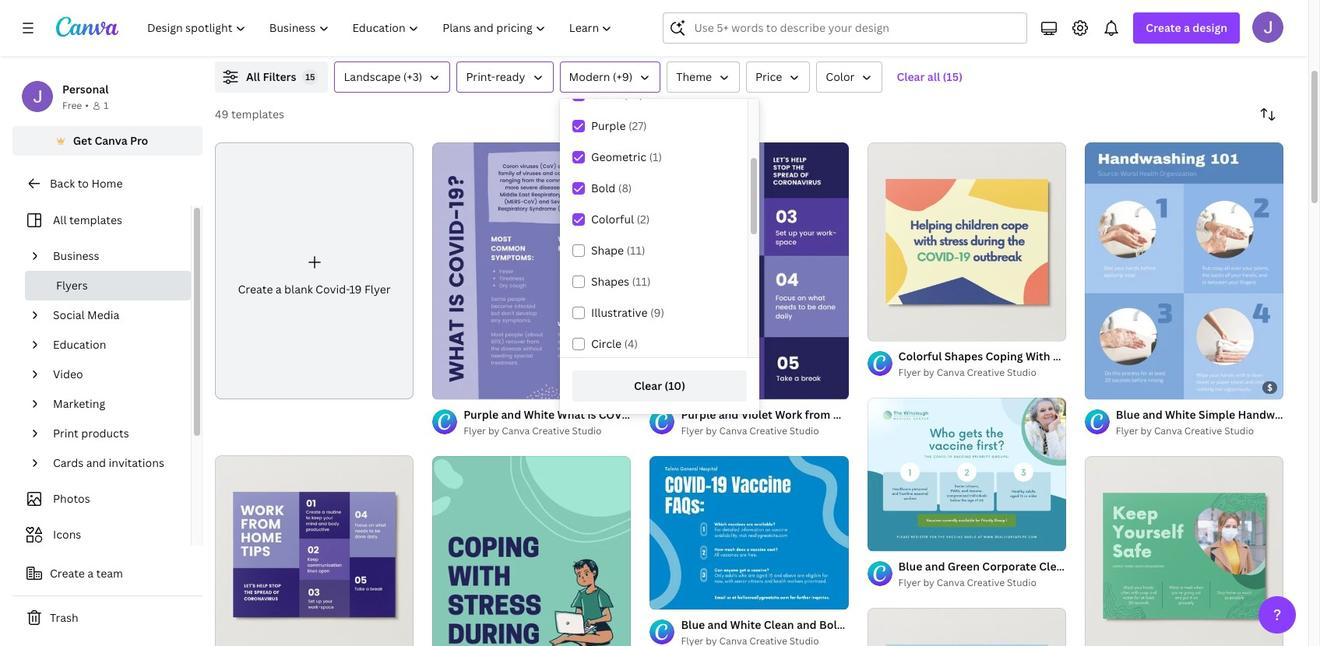 Task type: locate. For each thing, give the bounding box(es) containing it.
templates right 49
[[231, 107, 284, 122]]

creative down simple on the bottom
[[1185, 425, 1222, 438]]

0 horizontal spatial covid
[[599, 408, 634, 423]]

print
[[53, 426, 79, 441]]

1 vertical spatial (11)
[[632, 274, 651, 289]]

canva inside "blue and white simple handwashing 10 flyer by canva creative studio"
[[1154, 425, 1182, 438]]

covid inside colorful shapes coping with stress landscape covid flyer flyer by canva creative studio
[[1148, 349, 1183, 364]]

1 horizontal spatial home
[[833, 408, 865, 423]]

white left "what"
[[524, 408, 555, 423]]

2 vertical spatial create
[[50, 566, 85, 581]]

and
[[501, 408, 521, 423], [719, 408, 739, 423], [1143, 408, 1163, 423], [86, 456, 106, 471]]

creative up purple and turquoise illustrative handwashing landscape covid flyer image
[[967, 576, 1005, 589]]

price
[[756, 69, 782, 84]]

1 vertical spatial all
[[53, 213, 67, 227]]

cards
[[53, 456, 84, 471]]

a left "team"
[[87, 566, 94, 581]]

a left blank
[[276, 282, 282, 297]]

print-ready
[[466, 69, 526, 84]]

studio down is
[[572, 425, 602, 438]]

1 horizontal spatial covid
[[868, 408, 903, 423]]

create inside button
[[50, 566, 85, 581]]

covid-19 flyers templates image
[[951, 0, 1284, 43]]

0 horizontal spatial a
[[87, 566, 94, 581]]

flyer by canva creative studio link down "what"
[[464, 424, 631, 440]]

create a blank covid-19 flyer
[[238, 282, 391, 297]]

create a blank covid-19 flyer link
[[215, 143, 414, 400]]

creative inside "blue and white simple handwashing 10 flyer by canva creative studio"
[[1185, 425, 1222, 438]]

create a team
[[50, 566, 123, 581]]

clear left the (10)
[[634, 379, 662, 393]]

studio down blue and white simple handwashing 10 link
[[1225, 425, 1254, 438]]

and for purple and violet work from home covid flyer
[[719, 408, 739, 423]]

blue and white simple handwashing 10 link
[[1116, 407, 1320, 424]]

all inside "all templates" 'link'
[[53, 213, 67, 227]]

0 horizontal spatial 1
[[104, 99, 108, 112]]

1 vertical spatial 1
[[878, 323, 883, 334]]

studio inside purple and violet work from home covid flyer flyer by canva creative studio
[[790, 425, 819, 438]]

0 horizontal spatial shapes
[[591, 274, 629, 289]]

white
[[524, 408, 555, 423], [1165, 408, 1196, 423]]

1 horizontal spatial purple
[[591, 118, 626, 133]]

clear (10) button
[[573, 371, 747, 402]]

flyer by canva creative studio link for simple
[[1116, 424, 1284, 440]]

templates for 49 templates
[[231, 107, 284, 122]]

1 for 1 of 3
[[878, 323, 883, 334]]

white inside "blue and white simple handwashing 10 flyer by canva creative studio"
[[1165, 408, 1196, 423]]

by
[[923, 366, 935, 380], [488, 425, 500, 438], [706, 425, 717, 438], [1141, 425, 1152, 438], [923, 576, 935, 589]]

0 horizontal spatial colorful
[[591, 212, 634, 227]]

0 horizontal spatial purple
[[464, 408, 499, 423]]

print products
[[53, 426, 129, 441]]

and left violet at the right bottom of page
[[719, 408, 739, 423]]

1 horizontal spatial white
[[1165, 408, 1196, 423]]

Search search field
[[694, 13, 1018, 43]]

2 horizontal spatial a
[[1184, 20, 1190, 35]]

49
[[215, 107, 229, 122]]

landscape
[[344, 69, 401, 84], [1089, 349, 1146, 364]]

0 vertical spatial shapes
[[591, 274, 629, 289]]

back to home
[[50, 176, 123, 191]]

0 horizontal spatial templates
[[69, 213, 122, 227]]

print-ready button
[[457, 62, 554, 93]]

None search field
[[663, 12, 1028, 44]]

shape
[[591, 243, 624, 258]]

shapes down shape
[[591, 274, 629, 289]]

colorful down 3 at the right of the page
[[899, 349, 942, 364]]

0 vertical spatial clear
[[897, 69, 925, 84]]

a inside create a blank covid-19 flyer element
[[276, 282, 282, 297]]

1 vertical spatial shapes
[[945, 349, 983, 364]]

templates
[[231, 107, 284, 122], [69, 213, 122, 227]]

products
[[81, 426, 129, 441]]

creative
[[967, 366, 1005, 380], [532, 425, 570, 438], [750, 425, 787, 438], [1185, 425, 1222, 438], [967, 576, 1005, 589]]

1 horizontal spatial landscape
[[1089, 349, 1146, 364]]

1 white from the left
[[524, 408, 555, 423]]

purple and white what is covid flyer flyer by canva creative studio
[[464, 408, 663, 438]]

a inside create a team button
[[87, 566, 94, 581]]

2 horizontal spatial covid
[[1148, 349, 1183, 364]]

landscape (+3) button
[[335, 62, 451, 93]]

0 vertical spatial (11)
[[627, 243, 645, 258]]

0 vertical spatial colorful
[[591, 212, 634, 227]]

flyer
[[365, 282, 391, 297], [1186, 349, 1213, 364], [899, 366, 921, 380], [636, 408, 663, 423], [905, 408, 932, 423], [464, 425, 486, 438], [681, 425, 704, 438], [1116, 425, 1139, 438], [899, 576, 921, 589]]

and inside purple and violet work from home covid flyer flyer by canva creative studio
[[719, 408, 739, 423]]

1 horizontal spatial all
[[246, 69, 260, 84]]

icons
[[53, 527, 81, 542]]

landscape left (+3)
[[344, 69, 401, 84]]

landscape inside colorful shapes coping with stress landscape covid flyer flyer by canva creative studio
[[1089, 349, 1146, 364]]

2 horizontal spatial purple
[[681, 408, 716, 423]]

(4)
[[624, 337, 638, 351]]

1 vertical spatial clear
[[634, 379, 662, 393]]

0 horizontal spatial landscape
[[344, 69, 401, 84]]

1 horizontal spatial a
[[276, 282, 282, 297]]

creative inside colorful shapes coping with stress landscape covid flyer flyer by canva creative studio
[[967, 366, 1005, 380]]

blank
[[284, 282, 313, 297]]

2 white from the left
[[1165, 408, 1196, 423]]

shape (11)
[[591, 243, 645, 258]]

1 horizontal spatial clear
[[897, 69, 925, 84]]

0 vertical spatial create
[[1146, 20, 1182, 35]]

shapes
[[591, 274, 629, 289], [945, 349, 983, 364]]

bold
[[591, 181, 616, 196]]

flyer by canva creative studio link down simple on the bottom
[[1116, 424, 1284, 440]]

colorful inside colorful shapes coping with stress landscape covid flyer flyer by canva creative studio
[[899, 349, 942, 364]]

purple and violet work from home covid flyer flyer by canva creative studio
[[681, 408, 932, 438]]

studio inside "blue and white simple handwashing 10 flyer by canva creative studio"
[[1225, 425, 1254, 438]]

(11) up illustrative (9)
[[632, 274, 651, 289]]

creative down purple and white what is covid flyer link
[[532, 425, 570, 438]]

and right blue
[[1143, 408, 1163, 423]]

flyer by canva creative studio link for with
[[899, 366, 1066, 381]]

purple and indigo work from home landscape covid flyer image
[[215, 456, 414, 647]]

0 vertical spatial all
[[246, 69, 260, 84]]

flyer by canva creative studio link up purple and turquoise illustrative handwashing landscape covid flyer image
[[899, 575, 1066, 591]]

0 horizontal spatial create
[[50, 566, 85, 581]]

(11) right shape
[[627, 243, 645, 258]]

1 vertical spatial landscape
[[1089, 349, 1146, 364]]

and inside "blue and white simple handwashing 10 flyer by canva creative studio"
[[1143, 408, 1163, 423]]

home right from
[[833, 408, 865, 423]]

0 horizontal spatial all
[[53, 213, 67, 227]]

(1)
[[649, 150, 662, 164]]

a for design
[[1184, 20, 1190, 35]]

create
[[1146, 20, 1182, 35], [238, 282, 273, 297], [50, 566, 85, 581]]

1
[[104, 99, 108, 112], [878, 323, 883, 334]]

0 vertical spatial home
[[91, 176, 123, 191]]

1 horizontal spatial shapes
[[945, 349, 983, 364]]

shapes inside colorful shapes coping with stress landscape covid flyer flyer by canva creative studio
[[945, 349, 983, 364]]

white left simple on the bottom
[[1165, 408, 1196, 423]]

and for purple and white what is covid flyer
[[501, 408, 521, 423]]

covid inside purple and violet work from home covid flyer flyer by canva creative studio
[[868, 408, 903, 423]]

get canva pro button
[[12, 126, 203, 156]]

colorful left (2)
[[591, 212, 634, 227]]

2 vertical spatial a
[[87, 566, 94, 581]]

shapes left "coping"
[[945, 349, 983, 364]]

icons link
[[22, 520, 182, 550]]

video link
[[47, 360, 182, 390]]

flyer by canva creative studio link down violet at the right bottom of page
[[681, 424, 849, 440]]

photos link
[[22, 485, 182, 514]]

(11) for shapes (11)
[[632, 274, 651, 289]]

studio down purple and violet work from home covid flyer link at the right of page
[[790, 425, 819, 438]]

all for all filters
[[246, 69, 260, 84]]

colorful for colorful (2)
[[591, 212, 634, 227]]

all filters
[[246, 69, 296, 84]]

1 inside "link"
[[878, 323, 883, 334]]

0 horizontal spatial clear
[[634, 379, 662, 393]]

is
[[588, 408, 596, 423]]

1 horizontal spatial templates
[[231, 107, 284, 122]]

marketing link
[[47, 390, 182, 419]]

1 vertical spatial home
[[833, 408, 865, 423]]

colorful shapes coping with stress landscape covid flyer flyer by canva creative studio
[[899, 349, 1213, 380]]

by inside "blue and white simple handwashing 10 flyer by canva creative studio"
[[1141, 425, 1152, 438]]

studio down with
[[1007, 366, 1037, 380]]

create down "icons" on the bottom left of the page
[[50, 566, 85, 581]]

colorful
[[591, 212, 634, 227], [899, 349, 942, 364]]

creative down violet at the right bottom of page
[[750, 425, 787, 438]]

1 right •
[[104, 99, 108, 112]]

1 vertical spatial a
[[276, 282, 282, 297]]

blue and green corporate clean vaccine information general health flyer image
[[868, 398, 1066, 552]]

colorful (2)
[[591, 212, 650, 227]]

by inside purple and violet work from home covid flyer flyer by canva creative studio
[[706, 425, 717, 438]]

pro
[[130, 133, 148, 148]]

1 of 3
[[878, 323, 901, 334]]

purple inside purple and violet work from home covid flyer flyer by canva creative studio
[[681, 408, 716, 423]]

trash
[[50, 611, 78, 626]]

flyer inside "blue and white simple handwashing 10 flyer by canva creative studio"
[[1116, 425, 1139, 438]]

a for blank
[[276, 282, 282, 297]]

personal
[[62, 82, 109, 97]]

1 horizontal spatial colorful
[[899, 349, 942, 364]]

create left blank
[[238, 282, 273, 297]]

clear for clear (10)
[[634, 379, 662, 393]]

a
[[1184, 20, 1190, 35], [276, 282, 282, 297], [87, 566, 94, 581]]

clean (18)
[[591, 87, 643, 102]]

1 vertical spatial create
[[238, 282, 273, 297]]

0 vertical spatial templates
[[231, 107, 284, 122]]

blue
[[1116, 408, 1140, 423]]

1 horizontal spatial 1
[[878, 323, 883, 334]]

clear left all
[[897, 69, 925, 84]]

0 vertical spatial a
[[1184, 20, 1190, 35]]

0 horizontal spatial white
[[524, 408, 555, 423]]

and right cards
[[86, 456, 106, 471]]

all down back
[[53, 213, 67, 227]]

cards and invitations link
[[47, 449, 182, 478]]

canva
[[95, 133, 127, 148], [937, 366, 965, 380], [502, 425, 530, 438], [719, 425, 747, 438], [1154, 425, 1182, 438], [937, 576, 965, 589]]

0 vertical spatial 1
[[104, 99, 108, 112]]

1 vertical spatial templates
[[69, 213, 122, 227]]

templates down back to home at top
[[69, 213, 122, 227]]

covid
[[1148, 349, 1183, 364], [599, 408, 634, 423], [868, 408, 903, 423]]

media
[[87, 308, 119, 323]]

all
[[246, 69, 260, 84], [53, 213, 67, 227]]

and left "what"
[[501, 408, 521, 423]]

landscape right stress at the right bottom of page
[[1089, 349, 1146, 364]]

by inside the purple and white what is covid flyer flyer by canva creative studio
[[488, 425, 500, 438]]

canva inside the purple and white what is covid flyer flyer by canva creative studio
[[502, 425, 530, 438]]

home right to at the top left of the page
[[91, 176, 123, 191]]

2 horizontal spatial create
[[1146, 20, 1182, 35]]

(2)
[[637, 212, 650, 227]]

white inside the purple and white what is covid flyer flyer by canva creative studio
[[524, 408, 555, 423]]

(11)
[[627, 243, 645, 258], [632, 274, 651, 289]]

landscape inside button
[[344, 69, 401, 84]]

templates inside 'link'
[[69, 213, 122, 227]]

1 left of
[[878, 323, 883, 334]]

colorful shapes coping with stress landscape covid flyer image
[[868, 143, 1066, 341]]

education
[[53, 337, 106, 352]]

social media link
[[47, 301, 182, 330]]

flyer by canva creative studio link for work
[[681, 424, 849, 440]]

and inside the purple and white what is covid flyer flyer by canva creative studio
[[501, 408, 521, 423]]

flyer by canva creative studio link down "coping"
[[899, 366, 1066, 381]]

clean
[[591, 87, 621, 102]]

creative inside the purple and white what is covid flyer flyer by canva creative studio
[[532, 425, 570, 438]]

all left filters
[[246, 69, 260, 84]]

covid inside the purple and white what is covid flyer flyer by canva creative studio
[[599, 408, 634, 423]]

ready
[[496, 69, 526, 84]]

free
[[62, 99, 82, 112]]

a left design
[[1184, 20, 1190, 35]]

free •
[[62, 99, 89, 112]]

create left design
[[1146, 20, 1182, 35]]

colorful for colorful shapes coping with stress landscape covid flyer flyer by canva creative studio
[[899, 349, 942, 364]]

create inside dropdown button
[[1146, 20, 1182, 35]]

1 vertical spatial colorful
[[899, 349, 942, 364]]

purple for purple (27)
[[591, 118, 626, 133]]

purple inside the purple and white what is covid flyer flyer by canva creative studio
[[464, 408, 499, 423]]

0 vertical spatial landscape
[[344, 69, 401, 84]]

1 horizontal spatial create
[[238, 282, 273, 297]]

a inside "create a design" dropdown button
[[1184, 20, 1190, 35]]

creative down "coping"
[[967, 366, 1005, 380]]

studio inside colorful shapes coping with stress landscape covid flyer flyer by canva creative studio
[[1007, 366, 1037, 380]]

handwashing
[[1238, 408, 1310, 423]]

flyer by canva creative studio link for what
[[464, 424, 631, 440]]

(+3)
[[403, 69, 423, 84]]



Task type: describe. For each thing, give the bounding box(es) containing it.
white for simple
[[1165, 408, 1196, 423]]

color button
[[817, 62, 883, 93]]

(11) for shape (11)
[[627, 243, 645, 258]]

creative inside purple and violet work from home covid flyer flyer by canva creative studio
[[750, 425, 787, 438]]

home inside purple and violet work from home covid flyer flyer by canva creative studio
[[833, 408, 865, 423]]

white for what
[[524, 408, 555, 423]]

49 templates
[[215, 107, 284, 122]]

create a team button
[[12, 559, 203, 590]]

(8)
[[618, 181, 632, 196]]

and for blue and white simple handwashing 10
[[1143, 408, 1163, 423]]

templates for all templates
[[69, 213, 122, 227]]

by inside colorful shapes coping with stress landscape covid flyer flyer by canva creative studio
[[923, 366, 935, 380]]

purple and turquoise illustrative handwashing landscape covid flyer image
[[868, 608, 1066, 647]]

theme button
[[667, 62, 740, 93]]

all for all templates
[[53, 213, 67, 227]]

filters
[[263, 69, 296, 84]]

business
[[53, 249, 99, 263]]

$
[[1268, 382, 1273, 394]]

marketing
[[53, 397, 105, 411]]

create a design
[[1146, 20, 1228, 35]]

education link
[[47, 330, 182, 360]]

what
[[557, 408, 585, 423]]

print products link
[[47, 419, 182, 449]]

of
[[885, 323, 894, 334]]

canva inside button
[[95, 133, 127, 148]]

photos
[[53, 492, 90, 506]]

(18)
[[624, 87, 643, 102]]

geometric
[[591, 150, 647, 164]]

purple and violet work from home covid flyer link
[[681, 407, 932, 424]]

back
[[50, 176, 75, 191]]

get
[[73, 133, 92, 148]]

purple and white what is covid flyer link
[[464, 407, 663, 424]]

all templates
[[53, 213, 122, 227]]

work
[[775, 408, 802, 423]]

blue and white clean and bold vaccine information general health flyer image
[[650, 457, 849, 610]]

illustrative (9)
[[591, 305, 665, 320]]

1 of 3 link
[[868, 143, 1066, 341]]

landscape (+3)
[[344, 69, 423, 84]]

green shapes disease prevention landscape covid flyer image
[[1085, 457, 1284, 647]]

purple (27)
[[591, 118, 647, 133]]

covid for purple and violet work from home covid flyer
[[868, 408, 903, 423]]

coping
[[986, 349, 1023, 364]]

invitations
[[109, 456, 164, 471]]

social
[[53, 308, 85, 323]]

15
[[306, 71, 315, 83]]

canva inside purple and violet work from home covid flyer flyer by canva creative studio
[[719, 425, 747, 438]]

modern
[[569, 69, 610, 84]]

with
[[1026, 349, 1051, 364]]

cards and invitations
[[53, 456, 164, 471]]

covid-
[[316, 282, 349, 297]]

flyer by canva creative studio
[[899, 576, 1037, 589]]

stress
[[1053, 349, 1086, 364]]

purple for purple and white what is covid flyer flyer by canva creative studio
[[464, 408, 499, 423]]

studio inside the purple and white what is covid flyer flyer by canva creative studio
[[572, 425, 602, 438]]

(15)
[[943, 69, 963, 84]]

bold (8)
[[591, 181, 632, 196]]

flyers
[[56, 278, 88, 293]]

colorful shapes coping with stress landscape covid flyer link
[[899, 348, 1213, 366]]

modern (+9) button
[[560, 62, 661, 93]]

purple for purple and violet work from home covid flyer flyer by canva creative studio
[[681, 408, 716, 423]]

design
[[1193, 20, 1228, 35]]

1 for 1
[[104, 99, 108, 112]]

canva inside colorful shapes coping with stress landscape covid flyer flyer by canva creative studio
[[937, 366, 965, 380]]

blue and white simple handwashing 101 covid flyers image
[[1085, 143, 1284, 400]]

clear all (15)
[[897, 69, 963, 84]]

a for team
[[87, 566, 94, 581]]

19
[[349, 282, 362, 297]]

covid for colorful shapes coping with stress landscape covid flyer
[[1148, 349, 1183, 364]]

simple
[[1199, 408, 1236, 423]]

jacob simon image
[[1253, 12, 1284, 43]]

from
[[805, 408, 831, 423]]

purple and violet work from home covid flyer image
[[650, 143, 849, 400]]

business link
[[47, 241, 182, 271]]

to
[[78, 176, 89, 191]]

create for create a design
[[1146, 20, 1182, 35]]

create for create a team
[[50, 566, 85, 581]]

top level navigation element
[[137, 12, 626, 44]]

modern (+9)
[[569, 69, 633, 84]]

clear all (15) button
[[889, 62, 971, 93]]

(+9)
[[613, 69, 633, 84]]

create for create a blank covid-19 flyer
[[238, 282, 273, 297]]

back to home link
[[12, 168, 203, 199]]

0 horizontal spatial home
[[91, 176, 123, 191]]

purple and white what is covid flyer image
[[432, 143, 631, 400]]

15 filter options selected element
[[303, 69, 318, 85]]

green and purple coping with stress covid flyer image
[[432, 457, 631, 647]]

(10)
[[665, 379, 686, 393]]

circle (4)
[[591, 337, 638, 351]]

10
[[1312, 408, 1320, 423]]

team
[[96, 566, 123, 581]]

Sort by button
[[1253, 99, 1284, 130]]

clear for clear all (15)
[[897, 69, 925, 84]]

studio up purple and turquoise illustrative handwashing landscape covid flyer image
[[1007, 576, 1037, 589]]

•
[[85, 99, 89, 112]]

get canva pro
[[73, 133, 148, 148]]

print-
[[466, 69, 496, 84]]

geometric (1)
[[591, 150, 662, 164]]

social media
[[53, 308, 119, 323]]

(9)
[[650, 305, 665, 320]]

illustrative
[[591, 305, 648, 320]]

(27)
[[629, 118, 647, 133]]

3
[[896, 323, 901, 334]]

create a blank covid-19 flyer element
[[215, 143, 414, 400]]



Task type: vqa. For each thing, say whether or not it's contained in the screenshot.
Multicolor Clouds Daily Class Agenda Template group
no



